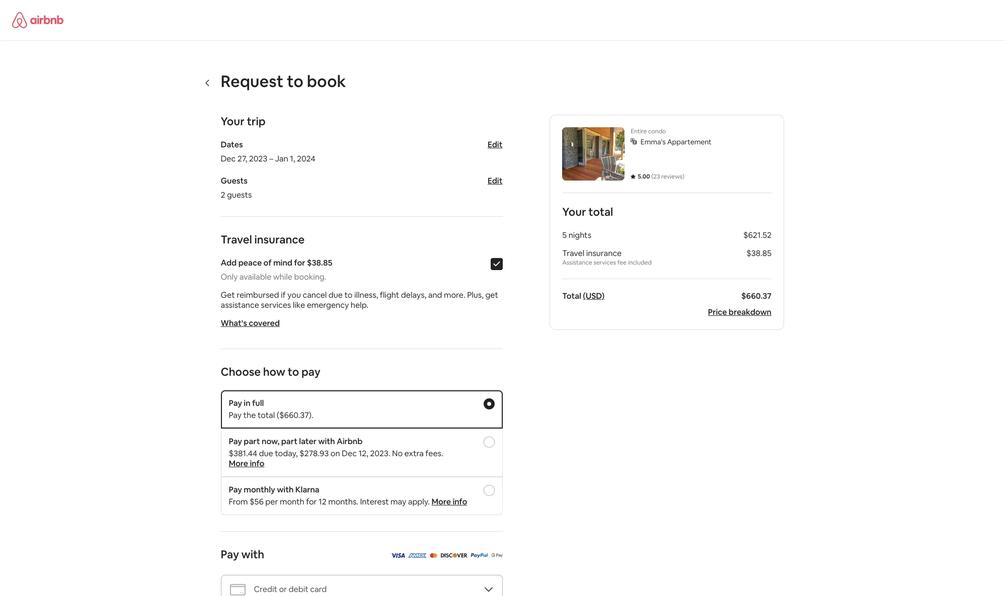Task type: vqa. For each thing, say whether or not it's contained in the screenshot.
"views" in RILEYVILLE, VIRGINIA MOUNTAIN VIEWS NOV 26 – DEC 1 $195 NIGHT
no



Task type: describe. For each thing, give the bounding box(es) containing it.
27,
[[238, 154, 247, 164]]

pay
[[302, 365, 321, 379]]

your for your total
[[562, 205, 586, 219]]

1 horizontal spatial $38.85
[[747, 248, 772, 259]]

delays,
[[401, 290, 427, 301]]

0 horizontal spatial travel
[[221, 233, 252, 247]]

2
[[221, 190, 225, 200]]

debit
[[289, 585, 308, 595]]

like
[[293, 300, 305, 311]]

credit
[[254, 585, 277, 595]]

assistance
[[221, 300, 259, 311]]

1 part from the left
[[244, 437, 260, 447]]

dec inside dates dec 27, 2023 – jan 1, 2024
[[221, 154, 236, 164]]

1 american express card image from the top
[[408, 550, 427, 561]]

2 american express card image from the top
[[408, 554, 427, 558]]

1 horizontal spatial total
[[588, 205, 613, 219]]

2 part from the left
[[281, 437, 298, 447]]

what's covered button
[[221, 318, 280, 329]]

1 mastercard image from the top
[[430, 550, 438, 561]]

with inside pay part now, part later with airbnb $381.44 due today,  $278.93 on dec 12, 2023. no extra fees. more info
[[318, 437, 335, 447]]

0 horizontal spatial travel insurance
[[221, 233, 305, 247]]

more inside pay part now, part later with airbnb $381.44 due today,  $278.93 on dec 12, 2023. no extra fees. more info
[[229, 459, 248, 469]]

month
[[280, 497, 304, 508]]

pay for monthly
[[229, 485, 242, 495]]

if
[[281, 290, 286, 301]]

pay left the
[[229, 410, 242, 421]]

booking.
[[294, 272, 326, 282]]

or
[[279, 585, 287, 595]]

guests
[[221, 176, 248, 186]]

interest
[[360, 497, 389, 508]]

1 vertical spatial insurance
[[586, 248, 622, 259]]

assistance
[[562, 259, 592, 267]]

extra
[[405, 449, 424, 459]]

total inside pay in full pay the total ($660.37).
[[258, 410, 275, 421]]

5
[[562, 230, 567, 241]]

with inside pay monthly with klarna from $56 per month for 12 months. interest may apply. more info
[[277, 485, 294, 495]]

$56
[[250, 497, 264, 508]]

the
[[243, 410, 256, 421]]

$278.93
[[300, 449, 329, 459]]

card
[[310, 585, 327, 595]]

now,
[[262, 437, 280, 447]]

$621.52
[[743, 230, 772, 241]]

plus,
[[467, 290, 484, 301]]

2023
[[249, 154, 268, 164]]

cancel
[[303, 290, 327, 301]]

1 horizontal spatial travel insurance
[[562, 248, 622, 259]]

services inside get reimbursed if you cancel due to illness, flight delays, and more. plus, get assistance services like emergency help.
[[261, 300, 291, 311]]

reimbursed
[[237, 290, 279, 301]]

guests
[[227, 190, 252, 200]]

edit button for guests 2 guests
[[488, 176, 503, 186]]

peace
[[238, 258, 262, 268]]

months.
[[328, 497, 358, 508]]

edit for guests 2 guests
[[488, 176, 503, 186]]

pay for part
[[229, 437, 242, 447]]

1 discover card image from the top
[[441, 550, 468, 561]]

choose
[[221, 365, 261, 379]]

entire
[[631, 127, 647, 135]]

get
[[486, 290, 498, 301]]

$381.44
[[229, 449, 257, 459]]

flight
[[380, 290, 399, 301]]

help.
[[351, 300, 369, 311]]

monthly
[[244, 485, 275, 495]]

reviews
[[661, 173, 682, 181]]

how
[[263, 365, 285, 379]]

later
[[299, 437, 317, 447]]

available
[[240, 272, 272, 282]]

price breakdown button
[[708, 307, 772, 318]]

entire condo
[[631, 127, 666, 135]]

)
[[682, 173, 684, 181]]

2 mastercard image from the top
[[430, 554, 438, 558]]

included
[[628, 259, 652, 267]]

more info button for pay monthly with klarna from $56 per month for 12 months. interest may apply. more info
[[432, 497, 467, 508]]

total (usd)
[[562, 291, 605, 302]]

1 horizontal spatial travel
[[562, 248, 584, 259]]

back image
[[204, 79, 212, 87]]

request to book
[[221, 71, 346, 92]]

choose how to pay
[[221, 365, 321, 379]]

due inside get reimbursed if you cancel due to illness, flight delays, and more. plus, get assistance services like emergency help.
[[329, 290, 343, 301]]

trip
[[247, 114, 266, 128]]

2023.
[[370, 449, 391, 459]]

5.00
[[638, 173, 650, 181]]

2 visa card image from the top
[[391, 554, 405, 558]]

more info button for pay part now, part later with airbnb $381.44 due today,  $278.93 on dec 12, 2023. no extra fees. more info
[[229, 459, 265, 469]]

pay for with
[[221, 548, 239, 562]]

on
[[331, 449, 340, 459]]

emergency
[[307, 300, 349, 311]]

jan
[[275, 154, 288, 164]]

pay in full pay the total ($660.37).
[[229, 398, 314, 421]]

–
[[269, 154, 273, 164]]

your trip
[[221, 114, 266, 128]]

more.
[[444, 290, 466, 301]]

add
[[221, 258, 237, 268]]

2024
[[297, 154, 315, 164]]

1,
[[290, 154, 295, 164]]

assistance services fee included
[[562, 259, 652, 267]]

fees.
[[426, 449, 443, 459]]

(usd) button
[[583, 291, 605, 302]]



Task type: locate. For each thing, give the bounding box(es) containing it.
american express card image
[[408, 550, 427, 561], [408, 554, 427, 558]]

1 horizontal spatial your
[[562, 205, 586, 219]]

for
[[294, 258, 305, 268], [306, 497, 317, 508]]

0 vertical spatial more info button
[[229, 459, 265, 469]]

pay left in
[[229, 398, 242, 409]]

0 horizontal spatial insurance
[[254, 233, 305, 247]]

1 visa card image from the top
[[391, 550, 405, 561]]

1 vertical spatial total
[[258, 410, 275, 421]]

breakdown
[[729, 307, 772, 318]]

total down full
[[258, 410, 275, 421]]

part up today, at the bottom of page
[[281, 437, 298, 447]]

pay up from
[[229, 485, 242, 495]]

mind
[[273, 258, 292, 268]]

nights
[[568, 230, 591, 241]]

(usd)
[[583, 291, 605, 302]]

mastercard image
[[430, 550, 438, 561], [430, 554, 438, 558]]

$38.85
[[747, 248, 772, 259], [307, 258, 333, 268]]

fee
[[617, 259, 627, 267]]

0 horizontal spatial more info button
[[229, 459, 265, 469]]

0 horizontal spatial services
[[261, 300, 291, 311]]

1 horizontal spatial with
[[277, 485, 294, 495]]

condo
[[648, 127, 666, 135]]

pay monthly with klarna from $56 per month for 12 months. interest may apply. more info
[[229, 485, 467, 508]]

today,
[[275, 449, 298, 459]]

0 horizontal spatial info
[[250, 459, 265, 469]]

1 horizontal spatial due
[[329, 290, 343, 301]]

1 horizontal spatial more info button
[[432, 497, 467, 508]]

dates
[[221, 139, 243, 150]]

2 google pay image from the top
[[491, 554, 503, 558]]

for inside pay monthly with klarna from $56 per month for 12 months. interest may apply. more info
[[306, 497, 317, 508]]

no
[[392, 449, 403, 459]]

of
[[264, 258, 272, 268]]

0 horizontal spatial with
[[241, 548, 264, 562]]

info down 'now,'
[[250, 459, 265, 469]]

1 horizontal spatial part
[[281, 437, 298, 447]]

(
[[651, 173, 653, 181]]

appartement
[[667, 137, 712, 147]]

($660.37).
[[277, 410, 314, 421]]

1 vertical spatial dec
[[342, 449, 357, 459]]

1 vertical spatial more
[[432, 497, 451, 508]]

2 edit button from the top
[[488, 176, 503, 186]]

part
[[244, 437, 260, 447], [281, 437, 298, 447]]

illness,
[[354, 290, 378, 301]]

in
[[244, 398, 251, 409]]

due inside pay part now, part later with airbnb $381.44 due today,  $278.93 on dec 12, 2023. no extra fees. more info
[[259, 449, 273, 459]]

to left illness,
[[345, 290, 353, 301]]

5 nights
[[562, 230, 591, 241]]

0 horizontal spatial total
[[258, 410, 275, 421]]

request
[[221, 71, 284, 92]]

0 vertical spatial for
[[294, 258, 305, 268]]

emma's
[[641, 137, 666, 147]]

price breakdown
[[708, 307, 772, 318]]

paypal image
[[471, 550, 488, 561], [471, 554, 488, 558]]

total
[[588, 205, 613, 219], [258, 410, 275, 421]]

23
[[653, 173, 660, 181]]

1 vertical spatial services
[[261, 300, 291, 311]]

1 vertical spatial edit button
[[488, 176, 503, 186]]

with up month
[[277, 485, 294, 495]]

full
[[252, 398, 264, 409]]

per
[[265, 497, 278, 508]]

info
[[250, 459, 265, 469], [453, 497, 467, 508]]

1 horizontal spatial insurance
[[586, 248, 622, 259]]

add peace of mind for $38.85 only available while booking.
[[221, 258, 333, 282]]

$38.85 down $621.52
[[747, 248, 772, 259]]

pay inside pay monthly with klarna from $56 per month for 12 months. interest may apply. more info
[[229, 485, 242, 495]]

0 vertical spatial edit button
[[488, 139, 503, 150]]

0 vertical spatial to
[[287, 71, 304, 92]]

0 vertical spatial travel
[[221, 233, 252, 247]]

due right cancel
[[329, 290, 343, 301]]

2 horizontal spatial with
[[318, 437, 335, 447]]

0 horizontal spatial your
[[221, 114, 245, 128]]

1 google pay image from the top
[[491, 550, 503, 561]]

1 vertical spatial info
[[453, 497, 467, 508]]

price
[[708, 307, 727, 318]]

1 vertical spatial for
[[306, 497, 317, 508]]

to
[[287, 71, 304, 92], [345, 290, 353, 301], [288, 365, 299, 379]]

credit or debit card button
[[221, 575, 503, 597]]

1 vertical spatial to
[[345, 290, 353, 301]]

total
[[562, 291, 581, 302]]

0 vertical spatial info
[[250, 459, 265, 469]]

pay up $381.44
[[229, 437, 242, 447]]

discover card image
[[441, 550, 468, 561], [441, 554, 468, 558]]

0 horizontal spatial more
[[229, 459, 248, 469]]

your up 5 nights
[[562, 205, 586, 219]]

1 vertical spatial with
[[277, 485, 294, 495]]

airbnb
[[337, 437, 363, 447]]

5.00 ( 23 reviews )
[[638, 173, 684, 181]]

dec down airbnb
[[342, 449, 357, 459]]

2 paypal image from the top
[[471, 554, 488, 558]]

1 vertical spatial more info button
[[432, 497, 467, 508]]

info inside pay part now, part later with airbnb $381.44 due today,  $278.93 on dec 12, 2023. no extra fees. more info
[[250, 459, 265, 469]]

pay part now, part later with airbnb $381.44 due today,  $278.93 on dec 12, 2023. no extra fees. more info
[[229, 437, 443, 469]]

2 discover card image from the top
[[441, 554, 468, 558]]

edit
[[488, 139, 503, 150], [488, 176, 503, 186]]

with up on
[[318, 437, 335, 447]]

total up the nights
[[588, 205, 613, 219]]

for left 12
[[306, 497, 317, 508]]

1 horizontal spatial more
[[432, 497, 451, 508]]

1 vertical spatial your
[[562, 205, 586, 219]]

1 horizontal spatial services
[[593, 259, 616, 267]]

and
[[428, 290, 442, 301]]

for right mind
[[294, 258, 305, 268]]

0 horizontal spatial part
[[244, 437, 260, 447]]

more inside pay monthly with klarna from $56 per month for 12 months. interest may apply. more info
[[432, 497, 451, 508]]

insurance down the nights
[[586, 248, 622, 259]]

what's covered
[[221, 318, 280, 329]]

edit button
[[488, 139, 503, 150], [488, 176, 503, 186]]

pay inside pay part now, part later with airbnb $381.44 due today,  $278.93 on dec 12, 2023. no extra fees. more info
[[229, 437, 242, 447]]

1 vertical spatial travel
[[562, 248, 584, 259]]

your up dates
[[221, 114, 245, 128]]

info right apply. at the left bottom
[[453, 497, 467, 508]]

dates dec 27, 2023 – jan 1, 2024
[[221, 139, 315, 164]]

1 edit button from the top
[[488, 139, 503, 150]]

insurance up mind
[[254, 233, 305, 247]]

travel insurance down the nights
[[562, 248, 622, 259]]

credit card image
[[229, 582, 246, 597]]

0 vertical spatial more
[[229, 459, 248, 469]]

more
[[229, 459, 248, 469], [432, 497, 451, 508]]

more right apply. at the left bottom
[[432, 497, 451, 508]]

you
[[288, 290, 301, 301]]

travel up add
[[221, 233, 252, 247]]

your for your trip
[[221, 114, 245, 128]]

with
[[318, 437, 335, 447], [277, 485, 294, 495], [241, 548, 264, 562]]

0 vertical spatial travel insurance
[[221, 233, 305, 247]]

1 horizontal spatial for
[[306, 497, 317, 508]]

0 vertical spatial with
[[318, 437, 335, 447]]

edit for dates dec 27, 2023 – jan 1, 2024
[[488, 139, 503, 150]]

dec inside pay part now, part later with airbnb $381.44 due today,  $278.93 on dec 12, 2023. no extra fees. more info
[[342, 449, 357, 459]]

from
[[229, 497, 248, 508]]

1 paypal image from the top
[[471, 550, 488, 561]]

travel down 5 nights
[[562, 248, 584, 259]]

services
[[593, 259, 616, 267], [261, 300, 291, 311]]

to left pay
[[288, 365, 299, 379]]

0 horizontal spatial due
[[259, 449, 273, 459]]

travel insurance up of
[[221, 233, 305, 247]]

0 vertical spatial services
[[593, 259, 616, 267]]

1 horizontal spatial info
[[453, 497, 467, 508]]

0 vertical spatial your
[[221, 114, 245, 128]]

None radio
[[484, 399, 495, 410], [484, 437, 495, 448], [484, 485, 495, 496], [484, 399, 495, 410], [484, 437, 495, 448], [484, 485, 495, 496]]

1 vertical spatial travel insurance
[[562, 248, 622, 259]]

0 vertical spatial dec
[[221, 154, 236, 164]]

part up $381.44
[[244, 437, 260, 447]]

visa card image
[[391, 550, 405, 561], [391, 554, 405, 558]]

your total
[[562, 205, 613, 219]]

$38.85 inside add peace of mind for $38.85 only available while booking.
[[307, 258, 333, 268]]

insurance
[[254, 233, 305, 247], [586, 248, 622, 259]]

services left like
[[261, 300, 291, 311]]

guests 2 guests
[[221, 176, 252, 200]]

due down 'now,'
[[259, 449, 273, 459]]

1 vertical spatial edit
[[488, 176, 503, 186]]

to left book
[[287, 71, 304, 92]]

0 horizontal spatial for
[[294, 258, 305, 268]]

klarna
[[295, 485, 320, 495]]

for inside add peace of mind for $38.85 only available while booking.
[[294, 258, 305, 268]]

$660.37
[[741, 291, 772, 302]]

with up credit
[[241, 548, 264, 562]]

to inside get reimbursed if you cancel due to illness, flight delays, and more. plus, get assistance services like emergency help.
[[345, 290, 353, 301]]

0 vertical spatial due
[[329, 290, 343, 301]]

1 vertical spatial due
[[259, 449, 273, 459]]

0 vertical spatial edit
[[488, 139, 503, 150]]

may
[[391, 497, 406, 508]]

0 vertical spatial total
[[588, 205, 613, 219]]

credit or debit card
[[254, 585, 327, 595]]

2 edit from the top
[[488, 176, 503, 186]]

1 horizontal spatial dec
[[342, 449, 357, 459]]

edit button for dates dec 27, 2023 – jan 1, 2024
[[488, 139, 503, 150]]

more up monthly
[[229, 459, 248, 469]]

services left fee
[[593, 259, 616, 267]]

pay for in
[[229, 398, 242, 409]]

12,
[[359, 449, 368, 459]]

0 horizontal spatial $38.85
[[307, 258, 333, 268]]

pay up credit card icon
[[221, 548, 239, 562]]

12
[[319, 497, 327, 508]]

dec left 27,
[[221, 154, 236, 164]]

$38.85 up booking.
[[307, 258, 333, 268]]

more info button right apply. at the left bottom
[[432, 497, 467, 508]]

2 vertical spatial with
[[241, 548, 264, 562]]

emma's appartement
[[641, 137, 712, 147]]

more info button up monthly
[[229, 459, 265, 469]]

pay
[[229, 398, 242, 409], [229, 410, 242, 421], [229, 437, 242, 447], [229, 485, 242, 495], [221, 548, 239, 562]]

2 vertical spatial to
[[288, 365, 299, 379]]

1 edit from the top
[[488, 139, 503, 150]]

info inside pay monthly with klarna from $56 per month for 12 months. interest may apply. more info
[[453, 497, 467, 508]]

google pay image
[[491, 550, 503, 561], [491, 554, 503, 558]]

0 vertical spatial insurance
[[254, 233, 305, 247]]

0 horizontal spatial dec
[[221, 154, 236, 164]]

book
[[307, 71, 346, 92]]

get reimbursed if you cancel due to illness, flight delays, and more. plus, get assistance services like emergency help.
[[221, 290, 498, 311]]



